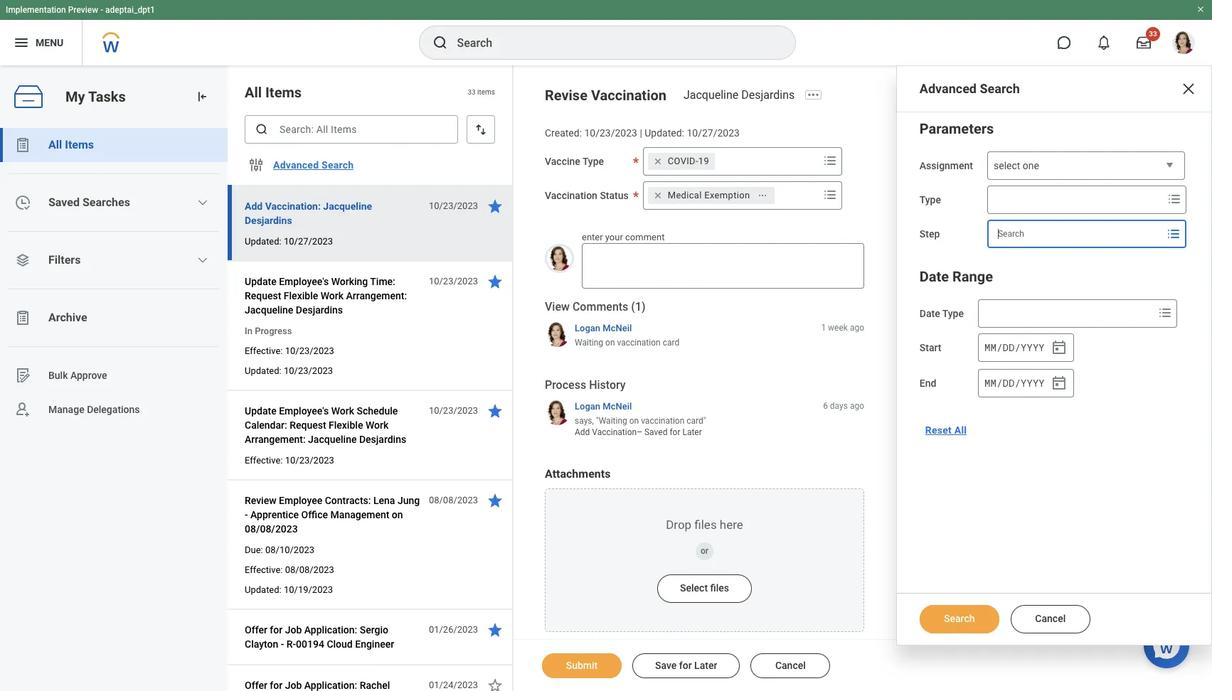 Task type: describe. For each thing, give the bounding box(es) containing it.
jacqueline up 19
[[684, 88, 739, 102]]

close environment banner image
[[1197, 5, 1206, 14]]

card"
[[687, 416, 707, 426]]

2 effective: 10/23/2023 from the top
[[245, 456, 334, 466]]

arrangement: inside update employee's working time: request flexible work arrangement: jacqueline desjardins
[[346, 290, 407, 302]]

action bar region
[[514, 640, 1213, 692]]

updated: 10/23/2023
[[245, 366, 333, 377]]

0 vertical spatial 10/27/2023
[[687, 127, 740, 139]]

revise
[[545, 87, 588, 104]]

due:
[[245, 545, 263, 556]]

all inside all items button
[[48, 138, 62, 152]]

employee
[[279, 495, 323, 507]]

updated: 10/27/2023
[[245, 236, 333, 247]]

10/19/2023
[[284, 585, 333, 596]]

application:
[[304, 625, 358, 636]]

yyyy for end
[[1021, 376, 1045, 390]]

items
[[478, 88, 495, 96]]

updated: 10/19/2023
[[245, 585, 333, 596]]

all items inside button
[[48, 138, 94, 152]]

update employee's work schedule calendar: request flexible work arrangement: jacqueline desjardins button
[[245, 403, 421, 448]]

advanced search dialog
[[897, 65, 1213, 646]]

comments
[[573, 300, 629, 314]]

covid-19, press delete to clear value. option
[[648, 153, 715, 170]]

search button
[[920, 606, 1000, 634]]

request inside update employee's work schedule calendar: request flexible work arrangement: jacqueline desjardins
[[290, 420, 326, 431]]

working
[[331, 276, 368, 288]]

1 week ago
[[822, 323, 865, 333]]

mm / dd / yyyy for end
[[985, 376, 1045, 390]]

08/08/2023 inside review employee contracts: lena jung - apprentice office management on 08/08/2023
[[245, 524, 298, 535]]

end group
[[979, 369, 1075, 398]]

manage delegations
[[48, 404, 140, 415]]

notifications large image
[[1098, 36, 1112, 50]]

star image for update employee's work schedule calendar: request flexible work arrangement: jacqueline desjardins
[[487, 403, 504, 420]]

01/24/2023
[[429, 680, 478, 691]]

Type field
[[989, 187, 1164, 213]]

prompts image for date
[[1157, 305, 1174, 322]]

mm for end
[[985, 376, 997, 390]]

attachments region
[[545, 468, 865, 633]]

time:
[[370, 276, 396, 288]]

vaccination status
[[545, 190, 629, 201]]

select
[[994, 160, 1021, 172]]

reset
[[926, 425, 952, 436]]

process history region
[[545, 378, 865, 444]]

covid-19
[[668, 156, 710, 166]]

r-
[[287, 639, 296, 651]]

logan mcneil for history
[[575, 401, 632, 412]]

date range button
[[920, 268, 994, 285]]

calendar image
[[1051, 340, 1068, 357]]

Date Type field
[[979, 301, 1154, 327]]

|
[[640, 127, 643, 139]]

star image for review employee contracts: lena jung - apprentice office management on 08/08/2023
[[487, 493, 504, 510]]

00194
[[296, 639, 324, 651]]

33 items
[[468, 88, 495, 96]]

start group
[[979, 334, 1075, 362]]

preview
[[68, 5, 98, 15]]

dd for end
[[1003, 376, 1015, 390]]

engineer
[[355, 639, 394, 651]]

clipboard image for archive
[[14, 310, 31, 327]]

type for date type
[[943, 308, 964, 320]]

updated: for updated: 10/19/2023
[[245, 585, 282, 596]]

update employee's work schedule calendar: request flexible work arrangement: jacqueline desjardins
[[245, 406, 407, 446]]

office
[[301, 510, 328, 521]]

waiting on vaccination card
[[575, 338, 680, 348]]

advanced inside 'button'
[[273, 159, 319, 171]]

process
[[545, 379, 587, 392]]

bulk approve link
[[0, 359, 228, 393]]

step
[[920, 228, 940, 240]]

2 vertical spatial 08/08/2023
[[285, 565, 334, 576]]

effective: 08/08/2023
[[245, 565, 334, 576]]

apprentice
[[251, 510, 299, 521]]

for inside says, "waiting on vaccination card" add vaccination – saved for later
[[670, 428, 681, 438]]

select
[[680, 583, 708, 594]]

says,
[[575, 416, 594, 426]]

0 vertical spatial 08/08/2023
[[429, 495, 478, 506]]

one
[[1023, 160, 1040, 172]]

x small image
[[651, 188, 665, 203]]

logan mcneil button for comments
[[575, 322, 632, 335]]

attachments
[[545, 468, 611, 481]]

contracts:
[[325, 495, 371, 507]]

vaccination inside says, "waiting on vaccination card" add vaccination – saved for later
[[592, 428, 637, 438]]

item list element
[[228, 65, 514, 692]]

star image for update employee's working time: request flexible work arrangement: jacqueline desjardins
[[487, 273, 504, 290]]

work inside update employee's working time: request flexible work arrangement: jacqueline desjardins
[[321, 290, 344, 302]]

comment
[[626, 232, 665, 243]]

history
[[589, 379, 626, 392]]

bulk
[[48, 370, 68, 381]]

mcneil for history
[[603, 401, 632, 412]]

user plus image
[[14, 401, 31, 419]]

logan for history
[[575, 401, 601, 412]]

star image for add vaccination: jacqueline desjardins
[[487, 198, 504, 215]]

cloud
[[327, 639, 353, 651]]

all items inside 'item list' element
[[245, 84, 302, 101]]

date range group
[[920, 265, 1189, 399]]

assignment
[[920, 160, 974, 172]]

select one
[[994, 160, 1040, 172]]

08/10/2023
[[265, 545, 315, 556]]

enter your comment text field
[[582, 244, 865, 289]]

6
[[824, 401, 828, 411]]

covid-19 element
[[668, 155, 710, 168]]

3 star image from the top
[[487, 622, 504, 639]]

0 vertical spatial vaccination
[[617, 338, 661, 348]]

update for update employee's working time: request flexible work arrangement: jacqueline desjardins
[[245, 276, 277, 288]]

desjardins inside update employee's work schedule calendar: request flexible work arrangement: jacqueline desjardins
[[359, 434, 407, 446]]

delegations
[[87, 404, 140, 415]]

manage delegations link
[[0, 393, 228, 427]]

progress
[[255, 326, 292, 337]]

updated: for updated: 10/23/2023
[[245, 366, 282, 377]]

2 effective: from the top
[[245, 456, 283, 466]]

or
[[701, 547, 709, 557]]

rename image
[[14, 367, 31, 384]]

implementation preview -   adeptai_dpt1
[[6, 5, 155, 15]]

in
[[245, 326, 253, 337]]

all inside reset all button
[[955, 425, 968, 436]]

add inside add vaccination: jacqueline desjardins
[[245, 201, 263, 212]]

search inside 'button'
[[322, 159, 354, 171]]

cancel button
[[1011, 606, 1091, 634]]

review employee contracts: lena jung - apprentice office management on 08/08/2023
[[245, 495, 420, 535]]

dd for start
[[1003, 341, 1015, 354]]

archive
[[48, 311, 87, 325]]

employee's photo (logan mcneil) image
[[545, 244, 574, 273]]

in progress
[[245, 326, 292, 337]]

jacqueline inside update employee's working time: request flexible work arrangement: jacqueline desjardins
[[245, 305, 294, 316]]

effective: for review employee contracts: lena jung - apprentice office management on 08/08/2023
[[245, 565, 283, 576]]

created: 10/23/2023 | updated: 10/27/2023
[[545, 127, 740, 139]]

type for vaccine type
[[583, 156, 604, 167]]

prompts image
[[1167, 191, 1184, 208]]

Step field
[[989, 221, 1164, 247]]

1 vertical spatial vaccination
[[545, 190, 598, 201]]

prompts image for vaccination
[[822, 186, 839, 203]]

prompts image for vaccine
[[822, 152, 839, 169]]

ago for process history
[[850, 401, 865, 411]]

view
[[545, 300, 570, 314]]

on inside says, "waiting on vaccination card" add vaccination – saved for later
[[630, 416, 639, 426]]

jung
[[398, 495, 420, 507]]

cancel
[[1036, 614, 1066, 625]]

desjardins inside add vaccination: jacqueline desjardins
[[245, 215, 292, 226]]

process history
[[545, 379, 626, 392]]

jacqueline inside update employee's work schedule calendar: request flexible work arrangement: jacqueline desjardins
[[308, 434, 357, 446]]

add vaccination: jacqueline desjardins
[[245, 201, 372, 226]]

implementation preview -   adeptai_dpt1 banner
[[0, 0, 1213, 65]]

covid-
[[668, 156, 699, 166]]

select files
[[680, 583, 730, 594]]



Task type: vqa. For each thing, say whether or not it's contained in the screenshot.
items
yes



Task type: locate. For each thing, give the bounding box(es) containing it.
flexible down schedule
[[329, 420, 363, 431]]

0 horizontal spatial advanced
[[273, 159, 319, 171]]

mcneil for comments
[[603, 323, 632, 334]]

1 horizontal spatial request
[[290, 420, 326, 431]]

on inside review employee contracts: lena jung - apprentice office management on 08/08/2023
[[392, 510, 403, 521]]

0 vertical spatial request
[[245, 290, 281, 302]]

mcneil up "waiting
[[603, 401, 632, 412]]

card
[[663, 338, 680, 348]]

2 horizontal spatial search
[[980, 81, 1021, 96]]

update for update employee's work schedule calendar: request flexible work arrangement: jacqueline desjardins
[[245, 406, 277, 417]]

1 logan mcneil from the top
[[575, 323, 632, 334]]

0 vertical spatial vaccination
[[591, 87, 667, 104]]

ago inside process history region
[[850, 401, 865, 411]]

0 vertical spatial items
[[266, 84, 302, 101]]

my
[[65, 88, 85, 105]]

- inside review employee contracts: lena jung - apprentice office management on 08/08/2023
[[245, 510, 248, 521]]

0 horizontal spatial search
[[322, 159, 354, 171]]

reset all
[[926, 425, 968, 436]]

1 horizontal spatial all
[[245, 84, 262, 101]]

1 mcneil from the top
[[603, 323, 632, 334]]

flexible inside update employee's work schedule calendar: request flexible work arrangement: jacqueline desjardins
[[329, 420, 363, 431]]

1 employee's from the top
[[279, 276, 329, 288]]

mm up end group at the bottom right of page
[[985, 341, 997, 354]]

flexible up progress
[[284, 290, 318, 302]]

for up ‎-
[[270, 625, 283, 636]]

date up date type
[[920, 268, 950, 285]]

1 vertical spatial logan mcneil button
[[575, 400, 632, 413]]

2 vertical spatial star image
[[487, 678, 504, 692]]

0 vertical spatial all items
[[245, 84, 302, 101]]

profile logan mcneil element
[[1164, 27, 1204, 58]]

all items button
[[0, 128, 228, 162]]

2 star image from the top
[[487, 273, 504, 290]]

1 horizontal spatial 10/27/2023
[[687, 127, 740, 139]]

0 vertical spatial logan mcneil button
[[575, 322, 632, 335]]

flexible inside update employee's working time: request flexible work arrangement: jacqueline desjardins
[[284, 290, 318, 302]]

0 vertical spatial type
[[583, 156, 604, 167]]

logan mcneil button up "waiting
[[575, 400, 632, 413]]

2 mm from the top
[[985, 376, 997, 390]]

effective: down the "in progress"
[[245, 346, 283, 357]]

mm inside start group
[[985, 341, 997, 354]]

parameters
[[920, 120, 995, 137]]

1 update from the top
[[245, 276, 277, 288]]

add inside says, "waiting on vaccination card" add vaccination – saved for later
[[575, 428, 590, 438]]

vaccination down vaccine type
[[545, 190, 598, 201]]

1 horizontal spatial items
[[266, 84, 302, 101]]

1 effective: from the top
[[245, 346, 283, 357]]

vaccination up saved
[[641, 416, 685, 426]]

clipboard image inside all items button
[[14, 137, 31, 154]]

2 logan from the top
[[575, 401, 601, 412]]

vaccination:
[[265, 201, 321, 212]]

1 logan from the top
[[575, 323, 601, 334]]

1 vertical spatial logan mcneil
[[575, 401, 632, 412]]

2 star image from the top
[[487, 493, 504, 510]]

- right preview on the left of the page
[[100, 5, 103, 15]]

type inside parameters group
[[920, 194, 942, 206]]

2 logan mcneil button from the top
[[575, 400, 632, 413]]

update employee's working time: request flexible work arrangement: jacqueline desjardins
[[245, 276, 407, 316]]

1 vertical spatial vaccination
[[641, 416, 685, 426]]

1 vertical spatial 08/08/2023
[[245, 524, 298, 535]]

0 horizontal spatial on
[[392, 510, 403, 521]]

‎-
[[281, 639, 284, 651]]

work down schedule
[[366, 420, 389, 431]]

mm inside end group
[[985, 376, 997, 390]]

1 vertical spatial advanced
[[273, 159, 319, 171]]

type inside date range group
[[943, 308, 964, 320]]

1 vertical spatial logan
[[575, 401, 601, 412]]

yyyy
[[1021, 341, 1045, 354], [1021, 376, 1045, 390]]

0 vertical spatial mcneil
[[603, 323, 632, 334]]

0 vertical spatial add
[[245, 201, 263, 212]]

0 vertical spatial yyyy
[[1021, 341, 1045, 354]]

review
[[245, 495, 277, 507]]

employee's for request
[[279, 406, 329, 417]]

mm / dd / yyyy down start group
[[985, 376, 1045, 390]]

0 horizontal spatial all
[[48, 138, 62, 152]]

type down "date range" 'button'
[[943, 308, 964, 320]]

logan mcneil up "waiting
[[575, 401, 632, 412]]

1 vertical spatial mm
[[985, 376, 997, 390]]

employee's down updated: 10/27/2023
[[279, 276, 329, 288]]

arrangement: down calendar:
[[245, 434, 306, 446]]

1 date from the top
[[920, 268, 950, 285]]

adeptai_dpt1
[[105, 5, 155, 15]]

0 vertical spatial logan mcneil
[[575, 323, 632, 334]]

1 vertical spatial search
[[322, 159, 354, 171]]

yyyy inside start group
[[1021, 341, 1045, 354]]

arrangement: inside update employee's work schedule calendar: request flexible work arrangement: jacqueline desjardins
[[245, 434, 306, 446]]

employee's for flexible
[[279, 276, 329, 288]]

vaccination inside says, "waiting on vaccination card" add vaccination – saved for later
[[641, 416, 685, 426]]

0 horizontal spatial search image
[[255, 122, 269, 137]]

update employee's working time: request flexible work arrangement: jacqueline desjardins button
[[245, 273, 421, 319]]

2 dd from the top
[[1003, 376, 1015, 390]]

0 vertical spatial flexible
[[284, 290, 318, 302]]

date for date type
[[920, 308, 941, 320]]

on down jung
[[392, 510, 403, 521]]

effective: 10/23/2023 up employee
[[245, 456, 334, 466]]

mcneil
[[603, 323, 632, 334], [603, 401, 632, 412]]

jacqueline desjardins element
[[684, 88, 804, 102]]

0 vertical spatial employee's
[[279, 276, 329, 288]]

sergio
[[360, 625, 389, 636]]

logan mcneil inside process history region
[[575, 401, 632, 412]]

0 vertical spatial dd
[[1003, 341, 1015, 354]]

dd down start group
[[1003, 376, 1015, 390]]

1 star image from the top
[[487, 198, 504, 215]]

3 star image from the top
[[487, 678, 504, 692]]

management
[[331, 510, 390, 521]]

1 vertical spatial star image
[[487, 273, 504, 290]]

2 vertical spatial type
[[943, 308, 964, 320]]

update down updated: 10/27/2023
[[245, 276, 277, 288]]

for inside offer for job application: sergio clayton ‎- r-00194 cloud engineer
[[270, 625, 283, 636]]

updated: down vaccination:
[[245, 236, 282, 247]]

list containing all items
[[0, 128, 228, 427]]

logan mcneil button for history
[[575, 400, 632, 413]]

2 vertical spatial all
[[955, 425, 968, 436]]

search inside "button"
[[945, 614, 975, 625]]

on
[[606, 338, 615, 348], [630, 416, 639, 426], [392, 510, 403, 521]]

related actions image
[[758, 190, 768, 200]]

on up – at the bottom of the page
[[630, 416, 639, 426]]

mm / dd / yyyy up end group at the bottom right of page
[[985, 341, 1045, 354]]

type
[[583, 156, 604, 167], [920, 194, 942, 206], [943, 308, 964, 320]]

x image
[[1181, 80, 1198, 98]]

1 vertical spatial search image
[[255, 122, 269, 137]]

0 vertical spatial ago
[[850, 323, 865, 333]]

days
[[831, 401, 848, 411]]

arrangement:
[[346, 290, 407, 302], [245, 434, 306, 446]]

1 vertical spatial flexible
[[329, 420, 363, 431]]

1 vertical spatial items
[[65, 138, 94, 152]]

logan mcneil for comments
[[575, 323, 632, 334]]

1 vertical spatial star image
[[487, 493, 504, 510]]

1 vertical spatial add
[[575, 428, 590, 438]]

0 vertical spatial advanced
[[920, 81, 977, 96]]

archive button
[[0, 301, 228, 335]]

type up step
[[920, 194, 942, 206]]

review employee contracts: lena jung - apprentice office management on 08/08/2023 button
[[245, 493, 421, 538]]

1 vertical spatial arrangement:
[[245, 434, 306, 446]]

on right waiting
[[606, 338, 615, 348]]

1 vertical spatial on
[[630, 416, 639, 426]]

1 logan mcneil button from the top
[[575, 322, 632, 335]]

clipboard image
[[14, 137, 31, 154], [14, 310, 31, 327]]

clayton
[[245, 639, 278, 651]]

files
[[711, 583, 730, 594]]

1 vertical spatial type
[[920, 194, 942, 206]]

employee's up calendar:
[[279, 406, 329, 417]]

advanced search button
[[268, 151, 360, 179]]

1 vertical spatial mcneil
[[603, 401, 632, 412]]

1 vertical spatial -
[[245, 510, 248, 521]]

advanced inside dialog
[[920, 81, 977, 96]]

advanced search inside dialog
[[920, 81, 1021, 96]]

work left schedule
[[331, 406, 354, 417]]

2 mcneil from the top
[[603, 401, 632, 412]]

inbox large image
[[1137, 36, 1152, 50]]

jacqueline desjardins
[[684, 88, 795, 102]]

revise vaccination
[[545, 87, 667, 104]]

0 horizontal spatial -
[[100, 5, 103, 15]]

select files button
[[658, 575, 752, 604]]

0 vertical spatial logan
[[575, 323, 601, 334]]

1 horizontal spatial advanced search
[[920, 81, 1021, 96]]

1 vertical spatial for
[[270, 625, 283, 636]]

2 clipboard image from the top
[[14, 310, 31, 327]]

work
[[321, 290, 344, 302], [331, 406, 354, 417], [366, 420, 389, 431]]

vaccine
[[545, 156, 581, 167]]

jacqueline inside add vaccination: jacqueline desjardins
[[323, 201, 372, 212]]

type right vaccine at top left
[[583, 156, 604, 167]]

yyyy left calendar image
[[1021, 376, 1045, 390]]

status
[[600, 190, 629, 201]]

waiting
[[575, 338, 604, 348]]

19
[[699, 156, 710, 166]]

date for date range
[[920, 268, 950, 285]]

select one button
[[988, 152, 1186, 181]]

add down says,
[[575, 428, 590, 438]]

add vaccination: jacqueline desjardins button
[[245, 198, 421, 229]]

implementation
[[6, 5, 66, 15]]

1 horizontal spatial search image
[[432, 34, 449, 51]]

for left later
[[670, 428, 681, 438]]

ago right days
[[850, 401, 865, 411]]

advanced search up parameters
[[920, 81, 1021, 96]]

jacqueline
[[684, 88, 739, 102], [323, 201, 372, 212], [245, 305, 294, 316], [308, 434, 357, 446]]

logan mcneil up waiting
[[575, 323, 632, 334]]

bulk approve
[[48, 370, 107, 381]]

1 vertical spatial effective:
[[245, 456, 283, 466]]

2 vertical spatial on
[[392, 510, 403, 521]]

0 horizontal spatial 10/27/2023
[[284, 236, 333, 247]]

yyyy left calendar icon
[[1021, 341, 1045, 354]]

employee's
[[279, 276, 329, 288], [279, 406, 329, 417]]

advanced search inside 'button'
[[273, 159, 354, 171]]

1 horizontal spatial flexible
[[329, 420, 363, 431]]

1 ago from the top
[[850, 323, 865, 333]]

desjardins inside update employee's working time: request flexible work arrangement: jacqueline desjardins
[[296, 305, 343, 316]]

1 star image from the top
[[487, 403, 504, 420]]

1 vertical spatial all items
[[48, 138, 94, 152]]

0 vertical spatial for
[[670, 428, 681, 438]]

–
[[637, 428, 643, 438]]

parameters group
[[920, 117, 1189, 248]]

2 employee's from the top
[[279, 406, 329, 417]]

0 vertical spatial search image
[[432, 34, 449, 51]]

0 vertical spatial star image
[[487, 198, 504, 215]]

10/27/2023
[[687, 127, 740, 139], [284, 236, 333, 247]]

logan mcneil
[[575, 323, 632, 334], [575, 401, 632, 412]]

star image
[[487, 198, 504, 215], [487, 273, 504, 290], [487, 678, 504, 692]]

2 vertical spatial search
[[945, 614, 975, 625]]

offer
[[245, 625, 268, 636]]

date type
[[920, 308, 964, 320]]

08/08/2023 right jung
[[429, 495, 478, 506]]

request inside update employee's working time: request flexible work arrangement: jacqueline desjardins
[[245, 290, 281, 302]]

mm / dd / yyyy inside start group
[[985, 341, 1045, 354]]

1 horizontal spatial -
[[245, 510, 248, 521]]

0 vertical spatial on
[[606, 338, 615, 348]]

0 vertical spatial arrangement:
[[346, 290, 407, 302]]

2 vertical spatial work
[[366, 420, 389, 431]]

logan for comments
[[575, 323, 601, 334]]

1 vertical spatial update
[[245, 406, 277, 417]]

list
[[0, 128, 228, 427]]

2 horizontal spatial type
[[943, 308, 964, 320]]

0 vertical spatial star image
[[487, 403, 504, 420]]

0 vertical spatial advanced search
[[920, 81, 1021, 96]]

1 effective: 10/23/2023 from the top
[[245, 346, 334, 357]]

logan up says,
[[575, 401, 601, 412]]

2 update from the top
[[245, 406, 277, 417]]

offer for job application: sergio clayton ‎- r-00194 cloud engineer button
[[245, 622, 421, 653]]

0 vertical spatial work
[[321, 290, 344, 302]]

star image
[[487, 403, 504, 420], [487, 493, 504, 510], [487, 622, 504, 639]]

updated: right |
[[645, 127, 685, 139]]

end
[[920, 378, 937, 389]]

yyyy inside end group
[[1021, 376, 1045, 390]]

week
[[829, 323, 848, 333]]

prompts image inside parameters group
[[1166, 226, 1183, 243]]

mm / dd / yyyy for start
[[985, 341, 1045, 354]]

2 yyyy from the top
[[1021, 376, 1045, 390]]

updated: down the "in progress"
[[245, 366, 282, 377]]

1 horizontal spatial arrangement:
[[346, 290, 407, 302]]

1 mm / dd / yyyy from the top
[[985, 341, 1045, 354]]

1 clipboard image from the top
[[14, 137, 31, 154]]

advanced up parameters
[[920, 81, 977, 96]]

mm for start
[[985, 341, 997, 354]]

configure image
[[248, 157, 265, 174]]

1 mm from the top
[[985, 341, 997, 354]]

date up start
[[920, 308, 941, 320]]

effective: down due:
[[245, 565, 283, 576]]

updated: down effective: 08/08/2023
[[245, 585, 282, 596]]

/
[[997, 341, 1003, 354], [1015, 341, 1021, 354], [997, 376, 1003, 390], [1015, 376, 1021, 390]]

mm / dd / yyyy
[[985, 341, 1045, 354], [985, 376, 1045, 390]]

your
[[606, 232, 623, 243]]

items inside 'item list' element
[[266, 84, 302, 101]]

updated: for updated: 10/27/2023
[[245, 236, 282, 247]]

mcneil inside process history region
[[603, 401, 632, 412]]

search image
[[432, 34, 449, 51], [255, 122, 269, 137]]

1 vertical spatial 10/27/2023
[[284, 236, 333, 247]]

- inside banner
[[100, 5, 103, 15]]

date range
[[920, 268, 994, 285]]

add left vaccination:
[[245, 201, 263, 212]]

medical exemption, press delete to clear value. option
[[648, 187, 775, 204]]

0 vertical spatial all
[[245, 84, 262, 101]]

0 vertical spatial update
[[245, 276, 277, 288]]

effective:
[[245, 346, 283, 357], [245, 456, 283, 466], [245, 565, 283, 576]]

0 vertical spatial effective: 10/23/2023
[[245, 346, 334, 357]]

1 yyyy from the top
[[1021, 341, 1045, 354]]

my tasks element
[[0, 65, 228, 692]]

range
[[953, 268, 994, 285]]

3 effective: from the top
[[245, 565, 283, 576]]

update up calendar:
[[245, 406, 277, 417]]

medical
[[668, 190, 702, 201]]

logan inside process history region
[[575, 401, 601, 412]]

offer for job application: sergio clayton ‎- r-00194 cloud engineer
[[245, 625, 394, 651]]

transformation import image
[[195, 90, 209, 104]]

1 vertical spatial clipboard image
[[14, 310, 31, 327]]

desjardins
[[742, 88, 795, 102], [245, 215, 292, 226], [296, 305, 343, 316], [359, 434, 407, 446]]

logan up waiting
[[575, 323, 601, 334]]

flexible
[[284, 290, 318, 302], [329, 420, 363, 431]]

0 vertical spatial -
[[100, 5, 103, 15]]

0 horizontal spatial request
[[245, 290, 281, 302]]

advanced search up vaccination:
[[273, 159, 354, 171]]

clipboard image for all items
[[14, 137, 31, 154]]

advanced
[[920, 81, 977, 96], [273, 159, 319, 171]]

yyyy for start
[[1021, 341, 1045, 354]]

parameters button
[[920, 120, 995, 137]]

1 vertical spatial date
[[920, 308, 941, 320]]

logan mcneil button inside process history region
[[575, 400, 632, 413]]

update inside update employee's working time: request flexible work arrangement: jacqueline desjardins
[[245, 276, 277, 288]]

medical exemption element
[[668, 189, 751, 202]]

1 vertical spatial employee's
[[279, 406, 329, 417]]

employee's inside update employee's work schedule calendar: request flexible work arrangement: jacqueline desjardins
[[279, 406, 329, 417]]

enter
[[582, 232, 603, 243]]

mm / dd / yyyy inside end group
[[985, 376, 1045, 390]]

prompts image
[[822, 152, 839, 169], [822, 186, 839, 203], [1166, 226, 1183, 243], [1157, 305, 1174, 322]]

0 vertical spatial date
[[920, 268, 950, 285]]

0 vertical spatial mm / dd / yyyy
[[985, 341, 1045, 354]]

1 vertical spatial dd
[[1003, 376, 1015, 390]]

due: 08/10/2023
[[245, 545, 315, 556]]

1
[[822, 323, 826, 333]]

effective: down calendar:
[[245, 456, 283, 466]]

1 horizontal spatial for
[[670, 428, 681, 438]]

effective: 10/23/2023 up "updated: 10/23/2023"
[[245, 346, 334, 357]]

2 vertical spatial star image
[[487, 622, 504, 639]]

1 vertical spatial mm / dd / yyyy
[[985, 376, 1045, 390]]

jacqueline down schedule
[[308, 434, 357, 446]]

jacqueline down advanced search 'button'
[[323, 201, 372, 212]]

2 ago from the top
[[850, 401, 865, 411]]

later
[[683, 428, 702, 438]]

0 vertical spatial effective:
[[245, 346, 283, 357]]

start
[[920, 342, 942, 354]]

employee's inside update employee's working time: request flexible work arrangement: jacqueline desjardins
[[279, 276, 329, 288]]

ago for view comments (1)
[[850, 323, 865, 333]]

work down working
[[321, 290, 344, 302]]

1 vertical spatial work
[[331, 406, 354, 417]]

08/08/2023 up 10/19/2023
[[285, 565, 334, 576]]

10/27/2023 inside 'item list' element
[[284, 236, 333, 247]]

10/27/2023 up 19
[[687, 127, 740, 139]]

vaccination down "waiting
[[592, 428, 637, 438]]

clipboard image inside the archive button
[[14, 310, 31, 327]]

2 date from the top
[[920, 308, 941, 320]]

0 horizontal spatial advanced search
[[273, 159, 354, 171]]

dd inside end group
[[1003, 376, 1015, 390]]

all inside 'item list' element
[[245, 84, 262, 101]]

request up the "in progress"
[[245, 290, 281, 302]]

2 vertical spatial vaccination
[[592, 428, 637, 438]]

items inside all items button
[[65, 138, 94, 152]]

mm down start group
[[985, 376, 997, 390]]

1 vertical spatial effective: 10/23/2023
[[245, 456, 334, 466]]

dd up end group at the bottom right of page
[[1003, 341, 1015, 354]]

mm
[[985, 341, 997, 354], [985, 376, 997, 390]]

schedule
[[357, 406, 398, 417]]

vaccination left card
[[617, 338, 661, 348]]

jacqueline up the "in progress"
[[245, 305, 294, 316]]

2 mm / dd / yyyy from the top
[[985, 376, 1045, 390]]

0 horizontal spatial arrangement:
[[245, 434, 306, 446]]

10/27/2023 down add vaccination: jacqueline desjardins on the left of page
[[284, 236, 333, 247]]

advanced right configure icon
[[273, 159, 319, 171]]

1 vertical spatial yyyy
[[1021, 376, 1045, 390]]

vaccination up |
[[591, 87, 667, 104]]

manage
[[48, 404, 84, 415]]

0 vertical spatial clipboard image
[[14, 137, 31, 154]]

0 vertical spatial mm
[[985, 341, 997, 354]]

for
[[670, 428, 681, 438], [270, 625, 283, 636]]

view comments (1)
[[545, 300, 646, 314]]

all
[[245, 84, 262, 101], [48, 138, 62, 152], [955, 425, 968, 436]]

logan mcneil button up waiting
[[575, 322, 632, 335]]

08/08/2023 down apprentice at the bottom
[[245, 524, 298, 535]]

0 vertical spatial search
[[980, 81, 1021, 96]]

33
[[468, 88, 476, 96]]

exemption
[[705, 190, 751, 201]]

request right calendar:
[[290, 420, 326, 431]]

mcneil up waiting on vaccination card
[[603, 323, 632, 334]]

update inside update employee's work schedule calendar: request flexible work arrangement: jacqueline desjardins
[[245, 406, 277, 417]]

dd inside start group
[[1003, 341, 1015, 354]]

2 logan mcneil from the top
[[575, 401, 632, 412]]

ago right week
[[850, 323, 865, 333]]

effective: for update employee's working time: request flexible work arrangement: jacqueline desjardins
[[245, 346, 283, 357]]

- down review at the bottom left of the page
[[245, 510, 248, 521]]

created:
[[545, 127, 582, 139]]

calendar:
[[245, 420, 287, 431]]

arrangement: down time:
[[346, 290, 407, 302]]

vaccination
[[617, 338, 661, 348], [641, 416, 685, 426]]

calendar image
[[1051, 375, 1068, 392]]

1 dd from the top
[[1003, 341, 1015, 354]]

1 horizontal spatial add
[[575, 428, 590, 438]]

x small image
[[651, 154, 665, 169]]



